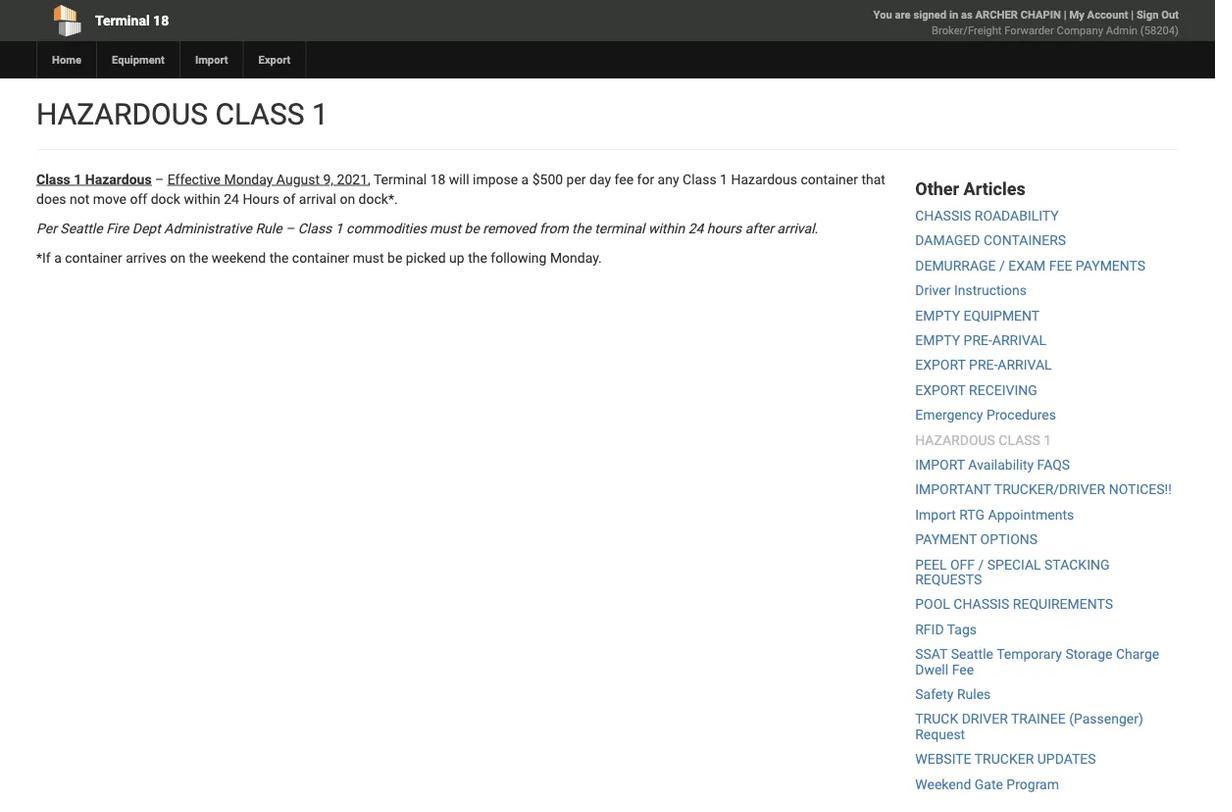 Task type: describe. For each thing, give the bounding box(es) containing it.
per seattle fire dept administrative rule – class 1 commodities must be removed from the terminal within 24 hours after arrival.
[[36, 220, 818, 236]]

truck driver trainee (passenger) request link
[[916, 711, 1144, 743]]

home
[[52, 53, 81, 66]]

fee
[[615, 171, 634, 187]]

requirements
[[1013, 597, 1114, 613]]

that
[[862, 171, 886, 187]]

out
[[1162, 8, 1179, 21]]

2 empty from the top
[[916, 332, 961, 349]]

broker/freight
[[932, 24, 1002, 37]]

program
[[1007, 776, 1060, 793]]

commodities
[[346, 220, 427, 236]]

equipment
[[112, 53, 165, 66]]

seattle inside other articles chassis roadability damaged containers demurrage / exam fee payments driver instructions empty equipment empty pre-arrival export pre-arrival export receiving emergency procedures hazardous class 1 import availability faqs important trucker/driver notices!! import rtg appointments payment options peel off / special stacking requests pool chassis requirements rfid tags ssat seattle temporary storage charge dwell fee safety rules truck driver trainee (passenger) request website trucker updates weekend gate program
[[951, 646, 994, 663]]

terminal 18 link
[[36, 0, 495, 41]]

administrative
[[164, 220, 252, 236]]

damaged containers link
[[916, 233, 1066, 249]]

trucker/driver
[[995, 482, 1106, 498]]

1 export from the top
[[916, 357, 966, 373]]

hazardous class 1
[[36, 97, 328, 131]]

payment
[[916, 532, 977, 548]]

containers
[[984, 233, 1066, 249]]

the right up on the top left of the page
[[468, 250, 487, 266]]

rfid
[[916, 622, 944, 638]]

container inside , terminal 18 will impose a $500 per day fee for any class 1 hazardous container that does not move off dock within 24 hours of arrival on dock*.
[[801, 171, 858, 187]]

my
[[1070, 8, 1085, 21]]

home link
[[36, 41, 96, 78]]

0 horizontal spatial class
[[215, 97, 305, 131]]

export
[[259, 53, 291, 66]]

1 empty from the top
[[916, 307, 961, 324]]

1 up *if a container arrives on the weekend the container must be picked up the following monday.
[[335, 220, 343, 236]]

faqs
[[1037, 457, 1070, 473]]

gate
[[975, 776, 1003, 793]]

demurrage / exam fee payments link
[[916, 258, 1146, 274]]

fire
[[106, 220, 129, 236]]

0 horizontal spatial –
[[155, 171, 164, 187]]

the down the "administrative"
[[189, 250, 208, 266]]

effective
[[168, 171, 221, 187]]

arrives
[[126, 250, 167, 266]]

dock*.
[[359, 191, 398, 207]]

0 vertical spatial arrival
[[993, 332, 1047, 349]]

0 vertical spatial must
[[430, 220, 461, 236]]

1 | from the left
[[1064, 8, 1067, 21]]

dock
[[151, 191, 180, 207]]

empty pre-arrival link
[[916, 332, 1047, 349]]

updates
[[1038, 751, 1096, 768]]

equipment link
[[96, 41, 179, 78]]

admin
[[1106, 24, 1138, 37]]

0 vertical spatial be
[[465, 220, 480, 236]]

on inside , terminal 18 will impose a $500 per day fee for any class 1 hazardous container that does not move off dock within 24 hours of arrival on dock*.
[[340, 191, 355, 207]]

are
[[895, 8, 911, 21]]

export pre-arrival link
[[916, 357, 1052, 373]]

demurrage
[[916, 258, 996, 274]]

import inside other articles chassis roadability damaged containers demurrage / exam fee payments driver instructions empty equipment empty pre-arrival export pre-arrival export receiving emergency procedures hazardous class 1 import availability faqs important trucker/driver notices!! import rtg appointments payment options peel off / special stacking requests pool chassis requirements rfid tags ssat seattle temporary storage charge dwell fee safety rules truck driver trainee (passenger) request website trucker updates weekend gate program
[[916, 507, 956, 523]]

notices!!
[[1109, 482, 1172, 498]]

0 horizontal spatial class
[[36, 171, 70, 187]]

availability
[[969, 457, 1034, 473]]

roadability
[[975, 208, 1059, 224]]

class inside other articles chassis roadability damaged containers demurrage / exam fee payments driver instructions empty equipment empty pre-arrival export pre-arrival export receiving emergency procedures hazardous class 1 import availability faqs important trucker/driver notices!! import rtg appointments payment options peel off / special stacking requests pool chassis requirements rfid tags ssat seattle temporary storage charge dwell fee safety rules truck driver trainee (passenger) request website trucker updates weekend gate program
[[999, 432, 1041, 448]]

safety
[[916, 686, 954, 703]]

(passenger)
[[1070, 711, 1144, 728]]

hours
[[243, 191, 280, 207]]

1 vertical spatial chassis
[[954, 597, 1010, 613]]

1 horizontal spatial –
[[286, 220, 295, 236]]

company
[[1057, 24, 1104, 37]]

fee
[[1049, 258, 1073, 274]]

picked
[[406, 250, 446, 266]]

driver instructions link
[[916, 283, 1027, 299]]

1 vertical spatial on
[[170, 250, 186, 266]]

(58204)
[[1141, 24, 1179, 37]]

class inside , terminal 18 will impose a $500 per day fee for any class 1 hazardous container that does not move off dock within 24 hours of arrival on dock*.
[[683, 171, 717, 187]]

, terminal 18 will impose a $500 per day fee for any class 1 hazardous container that does not move off dock within 24 hours of arrival on dock*.
[[36, 171, 886, 207]]

*if
[[36, 250, 51, 266]]

arrival
[[299, 191, 336, 207]]

off
[[130, 191, 147, 207]]

chassis roadability link
[[916, 208, 1059, 224]]

class 1 hazardous – effective monday august 9, 2021
[[36, 171, 368, 187]]

other
[[916, 179, 960, 199]]

terminal inside , terminal 18 will impose a $500 per day fee for any class 1 hazardous container that does not move off dock within 24 hours of arrival on dock*.
[[374, 171, 427, 187]]

monday
[[224, 171, 273, 187]]

you
[[874, 8, 893, 21]]

,
[[368, 171, 371, 187]]

temporary
[[997, 646, 1062, 663]]

1 horizontal spatial container
[[292, 250, 350, 266]]

account
[[1088, 8, 1129, 21]]

chapin
[[1021, 8, 1061, 21]]

empty equipment link
[[916, 307, 1040, 324]]

1 up not
[[74, 171, 82, 187]]

will
[[449, 171, 469, 187]]

9,
[[323, 171, 334, 187]]

import rtg appointments link
[[916, 507, 1074, 523]]

day
[[590, 171, 611, 187]]

options
[[981, 532, 1038, 548]]

terminal 18
[[95, 12, 169, 28]]

2 | from the left
[[1131, 8, 1134, 21]]

important
[[916, 482, 991, 498]]

signed
[[914, 8, 947, 21]]

archer
[[976, 8, 1018, 21]]

stacking
[[1045, 557, 1110, 573]]

as
[[961, 8, 973, 21]]

1 horizontal spatial class
[[298, 220, 332, 236]]

ssat seattle temporary storage charge dwell fee link
[[916, 646, 1160, 678]]

the right from
[[572, 220, 591, 236]]

equipment
[[964, 307, 1040, 324]]

weekend gate program link
[[916, 776, 1060, 793]]



Task type: locate. For each thing, give the bounding box(es) containing it.
pool
[[916, 597, 950, 613]]

2 export from the top
[[916, 382, 966, 398]]

class
[[36, 171, 70, 187], [683, 171, 717, 187], [298, 220, 332, 236]]

hazardous
[[85, 171, 152, 187], [731, 171, 798, 187]]

0 horizontal spatial 18
[[153, 12, 169, 28]]

1 hazardous from the left
[[85, 171, 152, 187]]

0 horizontal spatial import
[[195, 53, 228, 66]]

dwell
[[916, 662, 949, 678]]

0 vertical spatial terminal
[[95, 12, 150, 28]]

on down 2021 on the left top of page
[[340, 191, 355, 207]]

container left that
[[801, 171, 858, 187]]

1 horizontal spatial on
[[340, 191, 355, 207]]

1 horizontal spatial |
[[1131, 8, 1134, 21]]

1 vertical spatial terminal
[[374, 171, 427, 187]]

a right *if
[[54, 250, 62, 266]]

0 horizontal spatial seattle
[[60, 220, 103, 236]]

1 vertical spatial empty
[[916, 332, 961, 349]]

1 up the 9,
[[312, 97, 328, 131]]

container
[[801, 171, 858, 187], [65, 250, 122, 266], [292, 250, 350, 266]]

empty down driver
[[916, 307, 961, 324]]

rules
[[957, 686, 991, 703]]

1 horizontal spatial import
[[916, 507, 956, 523]]

– up the dock
[[155, 171, 164, 187]]

0 vertical spatial within
[[184, 191, 220, 207]]

class down export link
[[215, 97, 305, 131]]

1 horizontal spatial 18
[[430, 171, 446, 187]]

you are signed in as archer chapin | my account | sign out broker/freight forwarder company admin (58204)
[[874, 8, 1179, 37]]

1 vertical spatial arrival
[[998, 357, 1052, 373]]

1 up hours
[[720, 171, 728, 187]]

terminal inside terminal 18 link
[[95, 12, 150, 28]]

import
[[916, 457, 965, 473]]

arrival
[[993, 332, 1047, 349], [998, 357, 1052, 373]]

1 horizontal spatial be
[[465, 220, 480, 236]]

a left $500
[[522, 171, 529, 187]]

2 hazardous from the left
[[731, 171, 798, 187]]

terminal up the 'equipment' link
[[95, 12, 150, 28]]

for
[[637, 171, 655, 187]]

within down class 1 hazardous – effective monday august 9, 2021 in the top of the page
[[184, 191, 220, 207]]

instructions
[[954, 283, 1027, 299]]

following
[[491, 250, 547, 266]]

class down the procedures
[[999, 432, 1041, 448]]

safety rules link
[[916, 686, 991, 703]]

import
[[195, 53, 228, 66], [916, 507, 956, 523]]

forwarder
[[1005, 24, 1054, 37]]

does
[[36, 191, 66, 207]]

1 vertical spatial 18
[[430, 171, 446, 187]]

import link
[[179, 41, 243, 78]]

0 vertical spatial class
[[215, 97, 305, 131]]

18 inside , terminal 18 will impose a $500 per day fee for any class 1 hazardous container that does not move off dock within 24 hours of arrival on dock*.
[[430, 171, 446, 187]]

a
[[522, 171, 529, 187], [54, 250, 62, 266]]

container down fire
[[65, 250, 122, 266]]

1 vertical spatial hazardous
[[916, 432, 996, 448]]

container down arrival
[[292, 250, 350, 266]]

0 vertical spatial seattle
[[60, 220, 103, 236]]

damaged
[[916, 233, 981, 249]]

not
[[70, 191, 90, 207]]

0 vertical spatial 24
[[224, 191, 239, 207]]

peel
[[916, 557, 947, 573]]

pre-
[[964, 332, 993, 349], [969, 357, 998, 373]]

driver
[[916, 283, 951, 299]]

rfid tags link
[[916, 622, 977, 638]]

hazardous inside other articles chassis roadability damaged containers demurrage / exam fee payments driver instructions empty equipment empty pre-arrival export pre-arrival export receiving emergency procedures hazardous class 1 import availability faqs important trucker/driver notices!! import rtg appointments payment options peel off / special stacking requests pool chassis requirements rfid tags ssat seattle temporary storage charge dwell fee safety rules truck driver trainee (passenger) request website trucker updates weekend gate program
[[916, 432, 996, 448]]

export up emergency
[[916, 382, 966, 398]]

0 horizontal spatial |
[[1064, 8, 1067, 21]]

1 horizontal spatial 24
[[688, 220, 704, 236]]

truck
[[916, 711, 959, 728]]

pre- down empty pre-arrival link
[[969, 357, 998, 373]]

1 vertical spatial be
[[388, 250, 403, 266]]

1 vertical spatial –
[[286, 220, 295, 236]]

payment options link
[[916, 532, 1038, 548]]

payments
[[1076, 258, 1146, 274]]

1 vertical spatial pre-
[[969, 357, 998, 373]]

1 inside other articles chassis roadability damaged containers demurrage / exam fee payments driver instructions empty equipment empty pre-arrival export pre-arrival export receiving emergency procedures hazardous class 1 import availability faqs important trucker/driver notices!! import rtg appointments payment options peel off / special stacking requests pool chassis requirements rfid tags ssat seattle temporary storage charge dwell fee safety rules truck driver trainee (passenger) request website trucker updates weekend gate program
[[1044, 432, 1052, 448]]

fee
[[952, 662, 974, 678]]

| left "my"
[[1064, 8, 1067, 21]]

1 horizontal spatial must
[[430, 220, 461, 236]]

|
[[1064, 8, 1067, 21], [1131, 8, 1134, 21]]

1 vertical spatial export
[[916, 382, 966, 398]]

emergency procedures link
[[916, 407, 1057, 423]]

impose
[[473, 171, 518, 187]]

the down 'rule'
[[269, 250, 289, 266]]

monday.
[[550, 250, 602, 266]]

0 vertical spatial chassis
[[916, 208, 972, 224]]

1 up faqs
[[1044, 432, 1052, 448]]

import up payment
[[916, 507, 956, 523]]

1 vertical spatial import
[[916, 507, 956, 523]]

0 horizontal spatial terminal
[[95, 12, 150, 28]]

trainee
[[1011, 711, 1066, 728]]

24 left hours
[[688, 220, 704, 236]]

receiving
[[969, 382, 1038, 398]]

24 inside , terminal 18 will impose a $500 per day fee for any class 1 hazardous container that does not move off dock within 24 hours of arrival on dock*.
[[224, 191, 239, 207]]

*if a container arrives on the weekend the container must be picked up the following monday.
[[36, 250, 602, 266]]

class
[[215, 97, 305, 131], [999, 432, 1041, 448]]

class up does
[[36, 171, 70, 187]]

1 vertical spatial seattle
[[951, 646, 994, 663]]

driver
[[962, 711, 1008, 728]]

0 vertical spatial a
[[522, 171, 529, 187]]

1 horizontal spatial within
[[648, 220, 685, 236]]

august
[[277, 171, 320, 187]]

seattle
[[60, 220, 103, 236], [951, 646, 994, 663]]

be down commodities
[[388, 250, 403, 266]]

/ right off
[[979, 557, 984, 573]]

pre- down "empty equipment" link
[[964, 332, 993, 349]]

hazardous inside , terminal 18 will impose a $500 per day fee for any class 1 hazardous container that does not move off dock within 24 hours of arrival on dock*.
[[731, 171, 798, 187]]

class right any
[[683, 171, 717, 187]]

2 horizontal spatial container
[[801, 171, 858, 187]]

0 vertical spatial empty
[[916, 307, 961, 324]]

within inside , terminal 18 will impose a $500 per day fee for any class 1 hazardous container that does not move off dock within 24 hours of arrival on dock*.
[[184, 191, 220, 207]]

seattle down the tags
[[951, 646, 994, 663]]

special
[[988, 557, 1041, 573]]

within
[[184, 191, 220, 207], [648, 220, 685, 236]]

18 up equipment
[[153, 12, 169, 28]]

important trucker/driver notices!! link
[[916, 482, 1172, 498]]

ssat
[[916, 646, 948, 663]]

weekend
[[916, 776, 972, 793]]

rule
[[256, 220, 282, 236]]

export
[[916, 357, 966, 373], [916, 382, 966, 398]]

$500
[[532, 171, 563, 187]]

1 vertical spatial must
[[353, 250, 384, 266]]

1 inside , terminal 18 will impose a $500 per day fee for any class 1 hazardous container that does not move off dock within 24 hours of arrival on dock*.
[[720, 171, 728, 187]]

import up hazardous class 1
[[195, 53, 228, 66]]

must up up on the top left of the page
[[430, 220, 461, 236]]

0 vertical spatial –
[[155, 171, 164, 187]]

0 vertical spatial import
[[195, 53, 228, 66]]

sign out link
[[1137, 8, 1179, 21]]

0 horizontal spatial /
[[979, 557, 984, 573]]

1 horizontal spatial terminal
[[374, 171, 427, 187]]

1 horizontal spatial class
[[999, 432, 1041, 448]]

0 vertical spatial 18
[[153, 12, 169, 28]]

1 vertical spatial within
[[648, 220, 685, 236]]

0 horizontal spatial hazardous
[[85, 171, 152, 187]]

arrival up receiving
[[998, 357, 1052, 373]]

after
[[745, 220, 774, 236]]

0 horizontal spatial 24
[[224, 191, 239, 207]]

rtg
[[960, 507, 985, 523]]

appointments
[[988, 507, 1074, 523]]

off
[[951, 557, 975, 573]]

export up export receiving link
[[916, 357, 966, 373]]

must down commodities
[[353, 250, 384, 266]]

arrival.
[[777, 220, 818, 236]]

seattle down not
[[60, 220, 103, 236]]

storage
[[1066, 646, 1113, 663]]

1 horizontal spatial seattle
[[951, 646, 994, 663]]

1 vertical spatial /
[[979, 557, 984, 573]]

hazardous down the 'equipment' link
[[36, 97, 208, 131]]

0 vertical spatial hazardous
[[36, 97, 208, 131]]

1 horizontal spatial hazardous
[[916, 432, 996, 448]]

charge
[[1116, 646, 1160, 663]]

up
[[449, 250, 465, 266]]

24 down monday
[[224, 191, 239, 207]]

– right 'rule'
[[286, 220, 295, 236]]

exam
[[1009, 258, 1046, 274]]

terminal
[[595, 220, 645, 236]]

class down arrival
[[298, 220, 332, 236]]

within right terminal
[[648, 220, 685, 236]]

on right 'arrives'
[[170, 250, 186, 266]]

arrival down equipment
[[993, 332, 1047, 349]]

request
[[916, 727, 966, 743]]

0 vertical spatial pre-
[[964, 332, 993, 349]]

24
[[224, 191, 239, 207], [688, 220, 704, 236]]

18 left will
[[430, 171, 446, 187]]

from
[[540, 220, 569, 236]]

0 horizontal spatial a
[[54, 250, 62, 266]]

1 horizontal spatial /
[[1000, 258, 1005, 274]]

0 horizontal spatial be
[[388, 250, 403, 266]]

chassis up damaged
[[916, 208, 972, 224]]

1 vertical spatial 24
[[688, 220, 704, 236]]

a inside , terminal 18 will impose a $500 per day fee for any class 1 hazardous container that does not move off dock within 24 hours of arrival on dock*.
[[522, 171, 529, 187]]

1 horizontal spatial a
[[522, 171, 529, 187]]

0 horizontal spatial within
[[184, 191, 220, 207]]

0 horizontal spatial container
[[65, 250, 122, 266]]

sign
[[1137, 8, 1159, 21]]

| left sign
[[1131, 8, 1134, 21]]

2 horizontal spatial class
[[683, 171, 717, 187]]

import inside the import link
[[195, 53, 228, 66]]

import availability faqs link
[[916, 457, 1070, 473]]

0 vertical spatial on
[[340, 191, 355, 207]]

1 horizontal spatial hazardous
[[731, 171, 798, 187]]

hazardous down emergency
[[916, 432, 996, 448]]

18 inside terminal 18 link
[[153, 12, 169, 28]]

0 horizontal spatial on
[[170, 250, 186, 266]]

empty down "empty equipment" link
[[916, 332, 961, 349]]

1 vertical spatial a
[[54, 250, 62, 266]]

chassis up the tags
[[954, 597, 1010, 613]]

1 vertical spatial class
[[999, 432, 1041, 448]]

peel off / special stacking requests link
[[916, 557, 1110, 588]]

0 horizontal spatial hazardous
[[36, 97, 208, 131]]

terminal up dock*.
[[374, 171, 427, 187]]

/ left exam
[[1000, 258, 1005, 274]]

18
[[153, 12, 169, 28], [430, 171, 446, 187]]

0 vertical spatial /
[[1000, 258, 1005, 274]]

weekend
[[212, 250, 266, 266]]

any
[[658, 171, 679, 187]]

of
[[283, 191, 296, 207]]

hazardous up 'move'
[[85, 171, 152, 187]]

empty
[[916, 307, 961, 324], [916, 332, 961, 349]]

hazardous up after
[[731, 171, 798, 187]]

hours
[[707, 220, 742, 236]]

0 vertical spatial export
[[916, 357, 966, 373]]

articles
[[964, 179, 1026, 199]]

0 horizontal spatial must
[[353, 250, 384, 266]]

be up up on the top left of the page
[[465, 220, 480, 236]]



Task type: vqa. For each thing, say whether or not it's contained in the screenshot.
Company
yes



